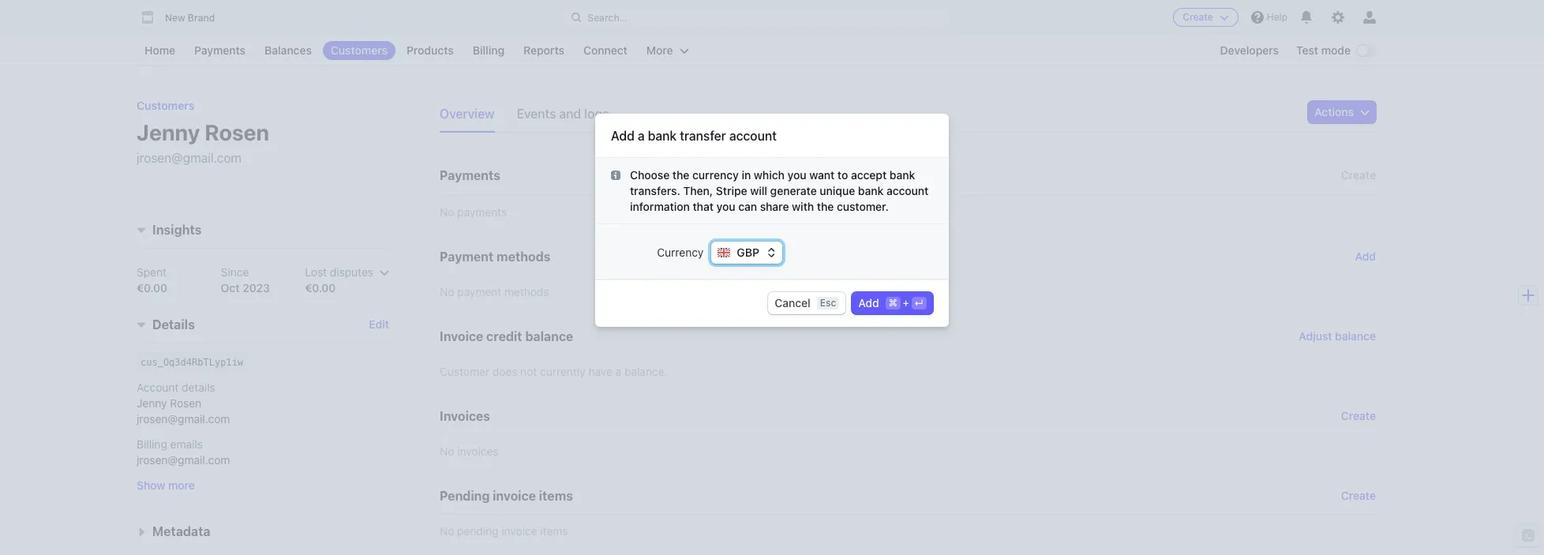 Task type: vqa. For each thing, say whether or not it's contained in the screenshot.
Product description
no



Task type: describe. For each thing, give the bounding box(es) containing it.
currency
[[693, 168, 739, 182]]

connect
[[584, 43, 628, 57]]

0 vertical spatial you
[[788, 168, 807, 182]]

currently
[[540, 365, 586, 378]]

generate
[[771, 184, 817, 198]]

adjust
[[1300, 329, 1333, 343]]

add for add button
[[859, 296, 880, 310]]

gbp button
[[712, 242, 783, 264]]

more
[[168, 479, 195, 492]]

developers link
[[1213, 41, 1287, 60]]

since oct 2023
[[221, 266, 270, 295]]

show more
[[137, 479, 195, 492]]

0 horizontal spatial bank
[[648, 129, 677, 143]]

mode
[[1322, 43, 1351, 57]]

account inside choose the currency in which you want to accept bank transfers. then, stripe will generate unique bank account information that you can share with the customer.
[[887, 184, 929, 198]]

1 vertical spatial the
[[817, 200, 834, 214]]

1 horizontal spatial payments
[[440, 168, 501, 182]]

share
[[760, 200, 789, 214]]

have
[[589, 365, 613, 378]]

adjust balance button
[[1300, 329, 1377, 344]]

home link
[[137, 41, 183, 60]]

pending
[[457, 524, 499, 538]]

details
[[152, 318, 195, 332]]

currency
[[657, 246, 704, 259]]

adjust balance
[[1300, 329, 1377, 343]]

cus_oq3d4rbtlyp1iw button
[[141, 354, 243, 370]]

cancel
[[775, 296, 811, 310]]

events
[[517, 107, 556, 121]]

create button for pending invoice items
[[1342, 488, 1377, 504]]

svg image
[[611, 171, 621, 180]]

actions
[[1315, 105, 1355, 118]]

balances
[[265, 43, 312, 57]]

0 vertical spatial payments
[[194, 43, 246, 57]]

1 vertical spatial a
[[616, 365, 622, 378]]

pending invoice items
[[440, 489, 573, 503]]

customers for customers jenny rosen jrosen@gmail.com
[[137, 99, 195, 112]]

details button
[[130, 309, 195, 334]]

cus_oq3d4rbtlyp1iw
[[141, 357, 243, 368]]

create link
[[1342, 408, 1377, 424]]

lost disputes
[[305, 266, 374, 279]]

events and logs
[[517, 107, 609, 121]]

account details jenny rosen jrosen@gmail.com
[[137, 381, 230, 426]]

insights button
[[130, 214, 202, 240]]

show
[[137, 479, 165, 492]]

1 vertical spatial invoice
[[502, 524, 537, 538]]

customers jenny rosen jrosen@gmail.com
[[137, 99, 269, 165]]

test
[[1297, 43, 1319, 57]]

invoices
[[457, 445, 499, 458]]

payment methods
[[440, 250, 551, 264]]

balance inside the adjust balance button
[[1336, 329, 1377, 343]]

payment
[[440, 250, 494, 264]]

add button
[[852, 292, 934, 315]]

balance.
[[625, 365, 668, 378]]

0 vertical spatial invoice
[[493, 489, 536, 503]]

more
[[647, 43, 673, 57]]

oct
[[221, 282, 240, 295]]

pending
[[440, 489, 490, 503]]

1 balance from the left
[[525, 329, 574, 344]]

add button
[[1356, 249, 1377, 265]]

connect link
[[576, 41, 636, 60]]

invoice credit balance
[[440, 329, 574, 344]]

0 vertical spatial add
[[611, 129, 635, 143]]

3 jrosen@gmail.com from the top
[[137, 454, 230, 467]]

no payments
[[440, 205, 507, 219]]

customer.
[[837, 200, 889, 214]]

want
[[810, 168, 835, 182]]

products
[[407, 43, 454, 57]]

logs
[[585, 107, 609, 121]]

unique
[[820, 184, 856, 198]]

products link
[[399, 41, 462, 60]]

invoices
[[440, 409, 490, 423]]

invoice
[[440, 329, 484, 344]]

transfers.
[[630, 184, 681, 198]]

which
[[754, 168, 785, 182]]

credit
[[487, 329, 522, 344]]

billing emails jrosen@gmail.com
[[137, 438, 230, 467]]

no for invoices
[[440, 445, 454, 458]]

payments
[[457, 205, 507, 219]]

no for payments
[[440, 205, 454, 219]]

tab list containing overview
[[440, 101, 631, 133]]

0 vertical spatial methods
[[497, 250, 551, 264]]

stripe
[[716, 184, 748, 198]]

search…
[[588, 11, 628, 23]]

2023
[[243, 282, 270, 295]]

then,
[[684, 184, 713, 198]]

new brand button
[[137, 6, 231, 28]]

choose
[[630, 168, 670, 182]]

show more button
[[137, 478, 195, 494]]

1 vertical spatial items
[[540, 524, 568, 538]]

0 horizontal spatial customers link
[[137, 99, 195, 112]]

with
[[792, 200, 814, 214]]

payment
[[457, 285, 502, 299]]

2 horizontal spatial bank
[[890, 168, 916, 182]]



Task type: locate. For each thing, give the bounding box(es) containing it.
add inside button
[[859, 296, 880, 310]]

bank down accept
[[858, 184, 884, 198]]

bank right accept
[[890, 168, 916, 182]]

edit
[[369, 318, 389, 331]]

0 horizontal spatial the
[[673, 168, 690, 182]]

new
[[165, 12, 185, 24]]

gbp
[[737, 246, 760, 259]]

bank left transfer
[[648, 129, 677, 143]]

customers link left "products" link
[[323, 41, 396, 60]]

no for pending invoice items
[[440, 524, 454, 538]]

create button
[[1174, 8, 1239, 27], [1342, 164, 1377, 186], [1342, 488, 1377, 504]]

billing inside billing link
[[473, 43, 505, 57]]

the
[[673, 168, 690, 182], [817, 200, 834, 214]]

and
[[560, 107, 581, 121]]

transfer
[[680, 129, 726, 143]]

payments link
[[186, 41, 254, 60]]

balance right adjust
[[1336, 329, 1377, 343]]

2 vertical spatial add
[[859, 296, 880, 310]]

tab list
[[440, 101, 631, 133]]

2 balance from the left
[[1336, 329, 1377, 343]]

1 vertical spatial customers link
[[137, 99, 195, 112]]

spent €0.00
[[137, 266, 167, 295]]

add for add popup button
[[1356, 250, 1377, 263]]

1 vertical spatial jrosen@gmail.com
[[137, 413, 230, 426]]

will
[[750, 184, 768, 198]]

billing left emails
[[137, 438, 167, 451]]

1 vertical spatial jenny
[[137, 397, 167, 410]]

a up choose
[[638, 129, 645, 143]]

accept
[[851, 168, 887, 182]]

0 horizontal spatial you
[[717, 200, 736, 214]]

the up "then,"
[[673, 168, 690, 182]]

0 horizontal spatial payments
[[194, 43, 246, 57]]

you
[[788, 168, 807, 182], [717, 200, 736, 214]]

1 horizontal spatial account
[[887, 184, 929, 198]]

1 jrosen@gmail.com from the top
[[137, 151, 242, 165]]

1 horizontal spatial the
[[817, 200, 834, 214]]

0 horizontal spatial €0.00
[[137, 282, 167, 295]]

account
[[137, 381, 179, 394]]

billing
[[473, 43, 505, 57], [137, 438, 167, 451]]

emails
[[170, 438, 203, 451]]

no
[[440, 205, 454, 219], [440, 285, 454, 299], [440, 445, 454, 458], [440, 524, 454, 538]]

€0.00 down spent
[[137, 282, 167, 295]]

1 horizontal spatial €0.00
[[305, 282, 336, 295]]

1 horizontal spatial you
[[788, 168, 807, 182]]

payments down brand
[[194, 43, 246, 57]]

you up "generate"
[[788, 168, 807, 182]]

€0.00 down lost
[[305, 282, 336, 295]]

2 jenny from the top
[[137, 397, 167, 410]]

0 vertical spatial jrosen@gmail.com
[[137, 151, 242, 165]]

1 jenny from the top
[[137, 119, 200, 145]]

choose the currency in which you want to accept bank transfers. then, stripe will generate unique bank account information that you can share with the customer.
[[630, 168, 929, 214]]

account down accept
[[887, 184, 929, 198]]

1 horizontal spatial balance
[[1336, 329, 1377, 343]]

0 vertical spatial customers
[[331, 43, 388, 57]]

0 vertical spatial billing
[[473, 43, 505, 57]]

1 vertical spatial rosen
[[170, 397, 202, 410]]

disputes
[[330, 266, 374, 279]]

0 vertical spatial create button
[[1174, 8, 1239, 27]]

jrosen@gmail.com up emails
[[137, 413, 230, 426]]

0 vertical spatial items
[[539, 489, 573, 503]]

lost
[[305, 266, 327, 279]]

0 horizontal spatial billing
[[137, 438, 167, 451]]

1 €0.00 from the left
[[137, 282, 167, 295]]

jrosen@gmail.com inside customers jenny rosen jrosen@gmail.com
[[137, 151, 242, 165]]

a right have
[[616, 365, 622, 378]]

items
[[539, 489, 573, 503], [540, 524, 568, 538]]

0 horizontal spatial a
[[616, 365, 622, 378]]

3 no from the top
[[440, 445, 454, 458]]

jenny inside customers jenny rosen jrosen@gmail.com
[[137, 119, 200, 145]]

more button
[[639, 41, 697, 60]]

information
[[630, 200, 690, 214]]

invoice
[[493, 489, 536, 503], [502, 524, 537, 538]]

account up in
[[730, 129, 777, 143]]

2 horizontal spatial add
[[1356, 250, 1377, 263]]

1 horizontal spatial a
[[638, 129, 645, 143]]

Search… search field
[[563, 8, 951, 27]]

jenny inside account details jenny rosen jrosen@gmail.com
[[137, 397, 167, 410]]

1 vertical spatial you
[[717, 200, 736, 214]]

developers
[[1221, 43, 1279, 57]]

customers link down home link
[[137, 99, 195, 112]]

1 vertical spatial payments
[[440, 168, 501, 182]]

0 horizontal spatial customers
[[137, 99, 195, 112]]

billing for billing
[[473, 43, 505, 57]]

create
[[1183, 11, 1214, 23], [1342, 168, 1377, 182], [1342, 409, 1377, 423], [1342, 489, 1377, 502]]

customers link
[[323, 41, 396, 60], [137, 99, 195, 112]]

items up no pending invoice items
[[539, 489, 573, 503]]

2 no from the top
[[440, 285, 454, 299]]

jrosen@gmail.com up insights dropdown button
[[137, 151, 242, 165]]

methods down payment methods
[[505, 285, 549, 299]]

1 horizontal spatial customers
[[331, 43, 388, 57]]

invoice up no pending invoice items
[[493, 489, 536, 503]]

4 no from the top
[[440, 524, 454, 538]]

create button for payments
[[1342, 164, 1377, 186]]

items down "pending invoice items" at the bottom left of the page
[[540, 524, 568, 538]]

2 €0.00 from the left
[[305, 282, 336, 295]]

customers inside customers jenny rosen jrosen@gmail.com
[[137, 99, 195, 112]]

1 no from the top
[[440, 205, 454, 219]]

not
[[521, 365, 537, 378]]

no for payment methods
[[440, 285, 454, 299]]

0 horizontal spatial rosen
[[170, 397, 202, 410]]

customers for customers
[[331, 43, 388, 57]]

1 vertical spatial create button
[[1342, 164, 1377, 186]]

overview button
[[440, 101, 504, 133]]

cancel button
[[769, 292, 846, 315]]

jrosen@gmail.com down emails
[[137, 454, 230, 467]]

1 horizontal spatial billing
[[473, 43, 505, 57]]

no invoices
[[440, 445, 499, 458]]

customer
[[440, 365, 490, 378]]

0 horizontal spatial balance
[[525, 329, 574, 344]]

payments
[[194, 43, 246, 57], [440, 168, 501, 182]]

no left the "pending"
[[440, 524, 454, 538]]

jrosen@gmail.com
[[137, 151, 242, 165], [137, 413, 230, 426], [137, 454, 230, 467]]

balances link
[[257, 41, 320, 60]]

does
[[493, 365, 518, 378]]

customers
[[331, 43, 388, 57], [137, 99, 195, 112]]

billing for billing emails jrosen@gmail.com
[[137, 438, 167, 451]]

spent
[[137, 266, 167, 279]]

2 vertical spatial jrosen@gmail.com
[[137, 454, 230, 467]]

no pending invoice items
[[440, 524, 568, 538]]

no left 'payment'
[[440, 285, 454, 299]]

0 vertical spatial jenny
[[137, 119, 200, 145]]

you down stripe
[[717, 200, 736, 214]]

0 vertical spatial the
[[673, 168, 690, 182]]

rosen inside customers jenny rosen jrosen@gmail.com
[[205, 119, 269, 145]]

no left payments
[[440, 205, 454, 219]]

balance up customer does not currently have a balance.
[[525, 329, 574, 344]]

methods up no payment methods
[[497, 250, 551, 264]]

2 jrosen@gmail.com from the top
[[137, 413, 230, 426]]

in
[[742, 168, 751, 182]]

account
[[730, 129, 777, 143], [887, 184, 929, 198]]

1 horizontal spatial add
[[859, 296, 880, 310]]

that
[[693, 200, 714, 214]]

add a bank transfer account
[[611, 129, 777, 143]]

jenny
[[137, 119, 200, 145], [137, 397, 167, 410]]

1 vertical spatial add
[[1356, 250, 1377, 263]]

2 vertical spatial bank
[[858, 184, 884, 198]]

billing inside billing emails jrosen@gmail.com
[[137, 438, 167, 451]]

billing link
[[465, 41, 513, 60]]

new brand
[[165, 12, 215, 24]]

1 vertical spatial billing
[[137, 438, 167, 451]]

payments up no payments
[[440, 168, 501, 182]]

1 horizontal spatial rosen
[[205, 119, 269, 145]]

0 vertical spatial bank
[[648, 129, 677, 143]]

0 horizontal spatial account
[[730, 129, 777, 143]]

0 vertical spatial account
[[730, 129, 777, 143]]

customers left products
[[331, 43, 388, 57]]

1 horizontal spatial bank
[[858, 184, 884, 198]]

reports link
[[516, 41, 573, 60]]

billing left reports
[[473, 43, 505, 57]]

rosen inside account details jenny rosen jrosen@gmail.com
[[170, 397, 202, 410]]

insights
[[152, 223, 202, 237]]

0 vertical spatial a
[[638, 129, 645, 143]]

0 vertical spatial rosen
[[205, 119, 269, 145]]

0 vertical spatial customers link
[[323, 41, 396, 60]]

1 vertical spatial customers
[[137, 99, 195, 112]]

a
[[638, 129, 645, 143], [616, 365, 622, 378]]

2 vertical spatial create button
[[1342, 488, 1377, 504]]

1 vertical spatial bank
[[890, 168, 916, 182]]

invoice down "pending invoice items" at the bottom left of the page
[[502, 524, 537, 538]]

since
[[221, 266, 249, 279]]

customers down home link
[[137, 99, 195, 112]]

can
[[739, 200, 757, 214]]

edit button
[[369, 317, 389, 333]]

svg image
[[1361, 107, 1370, 117]]

0 horizontal spatial add
[[611, 129, 635, 143]]

1 vertical spatial methods
[[505, 285, 549, 299]]

gb image
[[718, 247, 731, 259]]

no left invoices
[[440, 445, 454, 458]]

brand
[[188, 12, 215, 24]]

the down unique
[[817, 200, 834, 214]]

1 vertical spatial account
[[887, 184, 929, 198]]

customer does not currently have a balance.
[[440, 365, 668, 378]]

1 horizontal spatial customers link
[[323, 41, 396, 60]]

no payment methods
[[440, 285, 549, 299]]

overview
[[440, 107, 495, 121]]

actions button
[[1309, 101, 1377, 123]]



